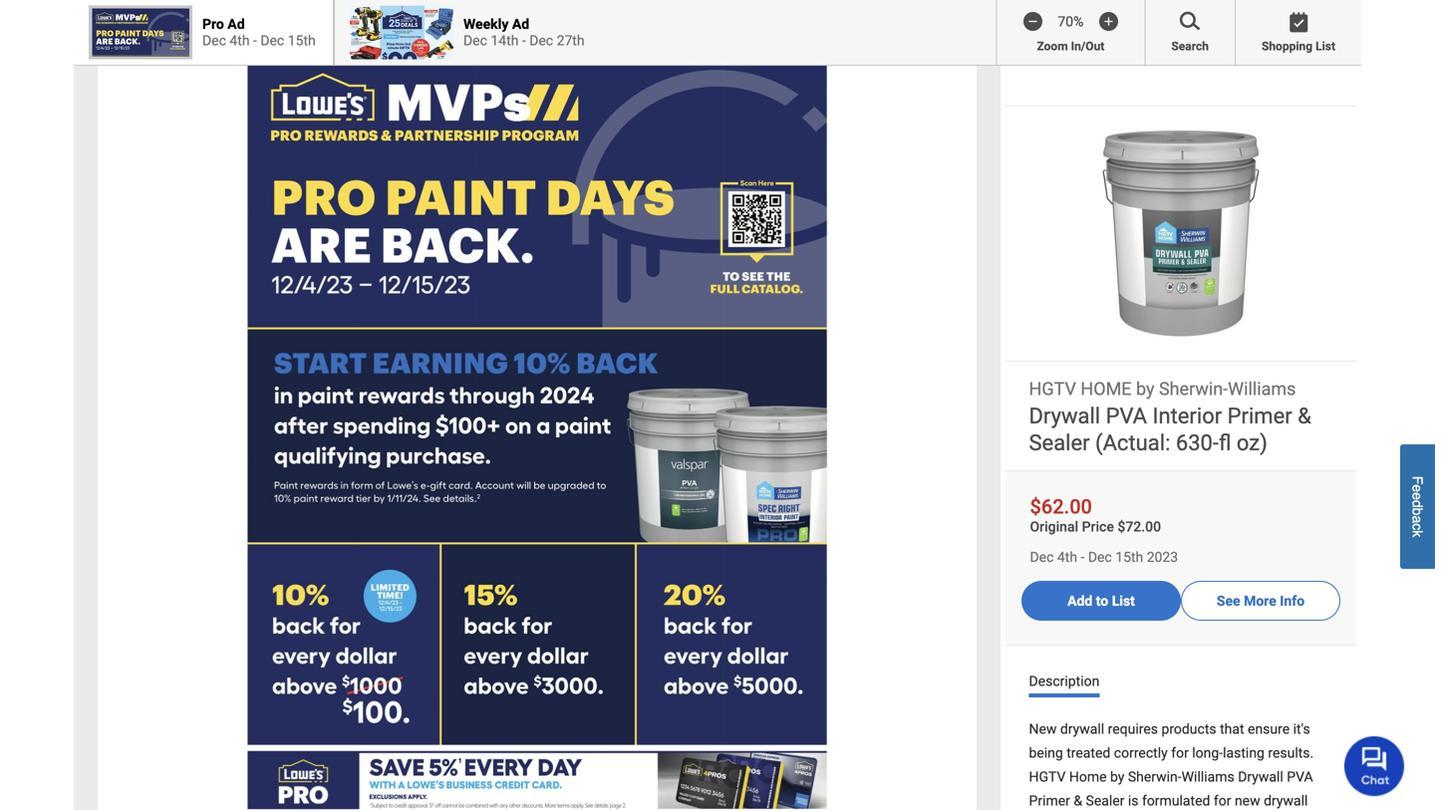 Task type: vqa. For each thing, say whether or not it's contained in the screenshot.
E
yes



Task type: locate. For each thing, give the bounding box(es) containing it.
e up b
[[1410, 492, 1426, 500]]

e
[[1410, 485, 1426, 492], [1410, 492, 1426, 500]]

d
[[1410, 500, 1426, 508]]

f e e d b a c k
[[1410, 476, 1426, 537]]

e up d
[[1410, 485, 1426, 492]]

b
[[1410, 508, 1426, 516]]



Task type: describe. For each thing, give the bounding box(es) containing it.
c
[[1410, 523, 1426, 530]]

2 e from the top
[[1410, 492, 1426, 500]]

k
[[1410, 530, 1426, 537]]

f
[[1410, 476, 1426, 485]]

f e e d b a c k button
[[1400, 444, 1435, 569]]

chat invite button image
[[1344, 736, 1405, 796]]

1 e from the top
[[1410, 485, 1426, 492]]

a
[[1410, 516, 1426, 523]]



